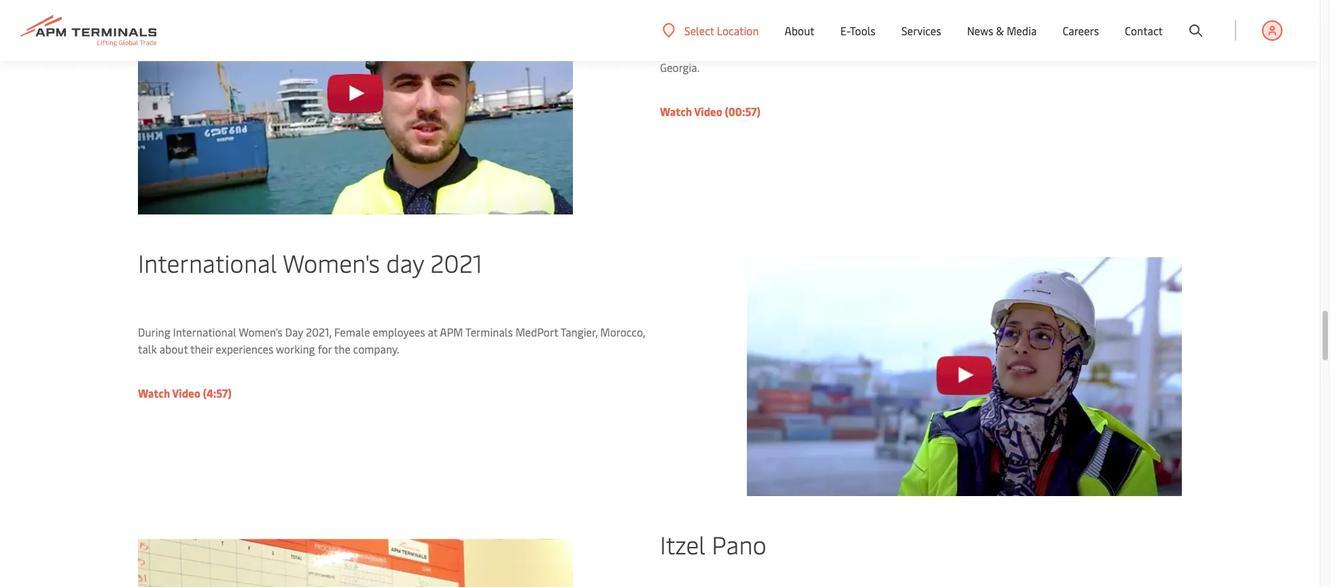 Task type: describe. For each thing, give the bounding box(es) containing it.
0 vertical spatial international
[[138, 246, 277, 279]]

contact button
[[1125, 0, 1163, 61]]

georgia.
[[660, 60, 700, 75]]

chain
[[1101, 26, 1127, 41]]

a
[[674, 26, 680, 41]]

2021
[[430, 246, 482, 279]]

apm inside 'as a yard & cargo planner, saba nanava is proud to have contributed to keeping the supply chain moving during the global pandemic, at apm terminals poti, which handles 80% of the containers passing through georgia.'
[[811, 43, 834, 58]]

of
[[1007, 43, 1017, 58]]

for
[[318, 342, 332, 357]]

itzel pano
[[660, 528, 767, 562]]

day
[[386, 246, 424, 279]]

moving
[[1130, 26, 1165, 41]]

yard
[[682, 26, 704, 41]]

contact
[[1125, 23, 1163, 38]]

contributed
[[934, 26, 992, 41]]

female
[[334, 325, 370, 340]]

2 to from the left
[[994, 26, 1005, 41]]

nanava
[[816, 26, 852, 41]]

services button
[[901, 0, 941, 61]]

2021,
[[306, 325, 331, 340]]

the inside during international women's day 2021, female employees at apm terminals medport tangier, morocco, talk about their experiences working for the company.
[[334, 342, 351, 357]]

e-tools button
[[840, 0, 875, 61]]

select location
[[684, 23, 759, 38]]

womens day image
[[747, 258, 1182, 497]]

saba
[[790, 26, 813, 41]]

as
[[660, 26, 672, 41]]

pandemic,
[[746, 43, 796, 58]]

at inside 'as a yard & cargo planner, saba nanava is proud to have contributed to keeping the supply chain moving during the global pandemic, at apm terminals poti, which handles 80% of the containers passing through georgia.'
[[798, 43, 808, 58]]

poti,
[[886, 43, 908, 58]]

select
[[684, 23, 714, 38]]

experiences
[[216, 342, 273, 357]]

watch video (00:57)
[[660, 104, 760, 119]]

the down the yard
[[694, 43, 710, 58]]

the right of
[[1019, 43, 1036, 58]]

international women's day 2021
[[138, 246, 482, 279]]

women's inside during international women's day 2021, female employees at apm terminals medport tangier, morocco, talk about their experiences working for the company.
[[239, 325, 283, 340]]

during
[[138, 325, 170, 340]]

(00:57)
[[725, 104, 760, 119]]

itzel image
[[138, 540, 573, 588]]

at inside during international women's day 2021, female employees at apm terminals medport tangier, morocco, talk about their experiences working for the company.
[[428, 325, 438, 340]]

morocco,
[[600, 325, 645, 340]]

passing
[[1092, 43, 1129, 58]]

careers
[[1063, 23, 1099, 38]]

news & media button
[[967, 0, 1037, 61]]

80%
[[982, 43, 1004, 58]]

watch for watch video (4:57)
[[138, 386, 170, 401]]

itzel
[[660, 528, 705, 562]]

saba image
[[138, 0, 573, 215]]

tangier,
[[560, 325, 598, 340]]

global
[[713, 43, 743, 58]]

& inside 'as a yard & cargo planner, saba nanava is proud to have contributed to keeping the supply chain moving during the global pandemic, at apm terminals poti, which handles 80% of the containers passing through georgia.'
[[707, 26, 715, 41]]

about
[[785, 23, 814, 38]]

during
[[660, 43, 691, 58]]

working
[[276, 342, 315, 357]]

watch video (4:57)
[[138, 386, 232, 401]]



Task type: locate. For each thing, give the bounding box(es) containing it.
terminals
[[836, 43, 883, 58], [465, 325, 513, 340]]

1 horizontal spatial video
[[694, 104, 722, 119]]

the right for
[[334, 342, 351, 357]]

news
[[967, 23, 993, 38]]

0 horizontal spatial at
[[428, 325, 438, 340]]

0 horizontal spatial terminals
[[465, 325, 513, 340]]

e-tools
[[840, 23, 875, 38]]

at right the employees
[[428, 325, 438, 340]]

terminals inside 'as a yard & cargo planner, saba nanava is proud to have contributed to keeping the supply chain moving during the global pandemic, at apm terminals poti, which handles 80% of the containers passing through georgia.'
[[836, 43, 883, 58]]

0 vertical spatial terminals
[[836, 43, 883, 58]]

at
[[798, 43, 808, 58], [428, 325, 438, 340]]

1 horizontal spatial &
[[996, 23, 1004, 38]]

0 vertical spatial watch
[[660, 104, 692, 119]]

&
[[996, 23, 1004, 38], [707, 26, 715, 41]]

1 vertical spatial watch
[[138, 386, 170, 401]]

terminals inside during international women's day 2021, female employees at apm terminals medport tangier, morocco, talk about their experiences working for the company.
[[465, 325, 513, 340]]

apm
[[811, 43, 834, 58], [440, 325, 463, 340]]

(4:57)
[[203, 386, 232, 401]]

& inside news & media dropdown button
[[996, 23, 1004, 38]]

proud
[[865, 26, 893, 41]]

to up poti,
[[896, 26, 906, 41]]

1 to from the left
[[896, 26, 906, 41]]

1 vertical spatial apm
[[440, 325, 463, 340]]

to
[[896, 26, 906, 41], [994, 26, 1005, 41]]

at down saba
[[798, 43, 808, 58]]

0 horizontal spatial to
[[896, 26, 906, 41]]

apm right the employees
[[440, 325, 463, 340]]

video
[[694, 104, 722, 119], [172, 386, 200, 401]]

0 horizontal spatial video
[[172, 386, 200, 401]]

video for (4:57)
[[172, 386, 200, 401]]

watch for watch video (00:57)
[[660, 104, 692, 119]]

during international women's day 2021, female employees at apm terminals medport tangier, morocco, talk about their experiences working for the company.
[[138, 325, 645, 357]]

& right news on the right top of the page
[[996, 23, 1004, 38]]

watch down talk
[[138, 386, 170, 401]]

watch down georgia.
[[660, 104, 692, 119]]

location
[[717, 23, 759, 38]]

international inside during international women's day 2021, female employees at apm terminals medport tangier, morocco, talk about their experiences working for the company.
[[173, 325, 236, 340]]

media
[[1007, 23, 1037, 38]]

0 vertical spatial video
[[694, 104, 722, 119]]

through
[[1132, 43, 1171, 58]]

0 horizontal spatial watch
[[138, 386, 170, 401]]

medport
[[515, 325, 558, 340]]

apm inside during international women's day 2021, female employees at apm terminals medport tangier, morocco, talk about their experiences working for the company.
[[440, 325, 463, 340]]

to up 80%
[[994, 26, 1005, 41]]

terminals down 'is' at the right top
[[836, 43, 883, 58]]

1 vertical spatial terminals
[[465, 325, 513, 340]]

have
[[909, 26, 932, 41]]

video left the (4:57)
[[172, 386, 200, 401]]

careers button
[[1063, 0, 1099, 61]]

news & media
[[967, 23, 1037, 38]]

& right the yard
[[707, 26, 715, 41]]

1 vertical spatial video
[[172, 386, 200, 401]]

video for (00:57)
[[694, 104, 722, 119]]

supply
[[1067, 26, 1098, 41]]

women's
[[283, 246, 380, 279], [239, 325, 283, 340]]

talk
[[138, 342, 157, 357]]

apm down nanava
[[811, 43, 834, 58]]

0 horizontal spatial &
[[707, 26, 715, 41]]

1 horizontal spatial at
[[798, 43, 808, 58]]

company.
[[353, 342, 399, 357]]

watch
[[660, 104, 692, 119], [138, 386, 170, 401]]

0 vertical spatial women's
[[283, 246, 380, 279]]

is
[[854, 26, 862, 41]]

0 vertical spatial apm
[[811, 43, 834, 58]]

containers
[[1038, 43, 1090, 58]]

watch video (4:57) link
[[138, 386, 232, 401]]

select location button
[[663, 23, 759, 38]]

watch video (00:57) link
[[660, 104, 760, 119]]

1 horizontal spatial terminals
[[836, 43, 883, 58]]

0 vertical spatial at
[[798, 43, 808, 58]]

international
[[138, 246, 277, 279], [173, 325, 236, 340]]

1 horizontal spatial to
[[994, 26, 1005, 41]]

handles
[[942, 43, 980, 58]]

the
[[1048, 26, 1064, 41], [694, 43, 710, 58], [1019, 43, 1036, 58], [334, 342, 351, 357]]

planner,
[[748, 26, 787, 41]]

keeping
[[1007, 26, 1045, 41]]

employees
[[373, 325, 425, 340]]

day
[[285, 325, 303, 340]]

1 vertical spatial women's
[[239, 325, 283, 340]]

terminals left medport
[[465, 325, 513, 340]]

about button
[[785, 0, 814, 61]]

which
[[910, 43, 939, 58]]

the up containers
[[1048, 26, 1064, 41]]

e-
[[840, 23, 850, 38]]

about
[[159, 342, 188, 357]]

0 horizontal spatial apm
[[440, 325, 463, 340]]

as a yard & cargo planner, saba nanava is proud to have contributed to keeping the supply chain moving during the global pandemic, at apm terminals poti, which handles 80% of the containers passing through georgia.
[[660, 26, 1171, 75]]

1 vertical spatial international
[[173, 325, 236, 340]]

their
[[190, 342, 213, 357]]

1 horizontal spatial apm
[[811, 43, 834, 58]]

1 horizontal spatial watch
[[660, 104, 692, 119]]

tools
[[850, 23, 875, 38]]

pano
[[712, 528, 767, 562]]

video left (00:57)
[[694, 104, 722, 119]]

services
[[901, 23, 941, 38]]

1 vertical spatial at
[[428, 325, 438, 340]]

cargo
[[717, 26, 745, 41]]



Task type: vqa. For each thing, say whether or not it's contained in the screenshot.
the rightmost Pier
no



